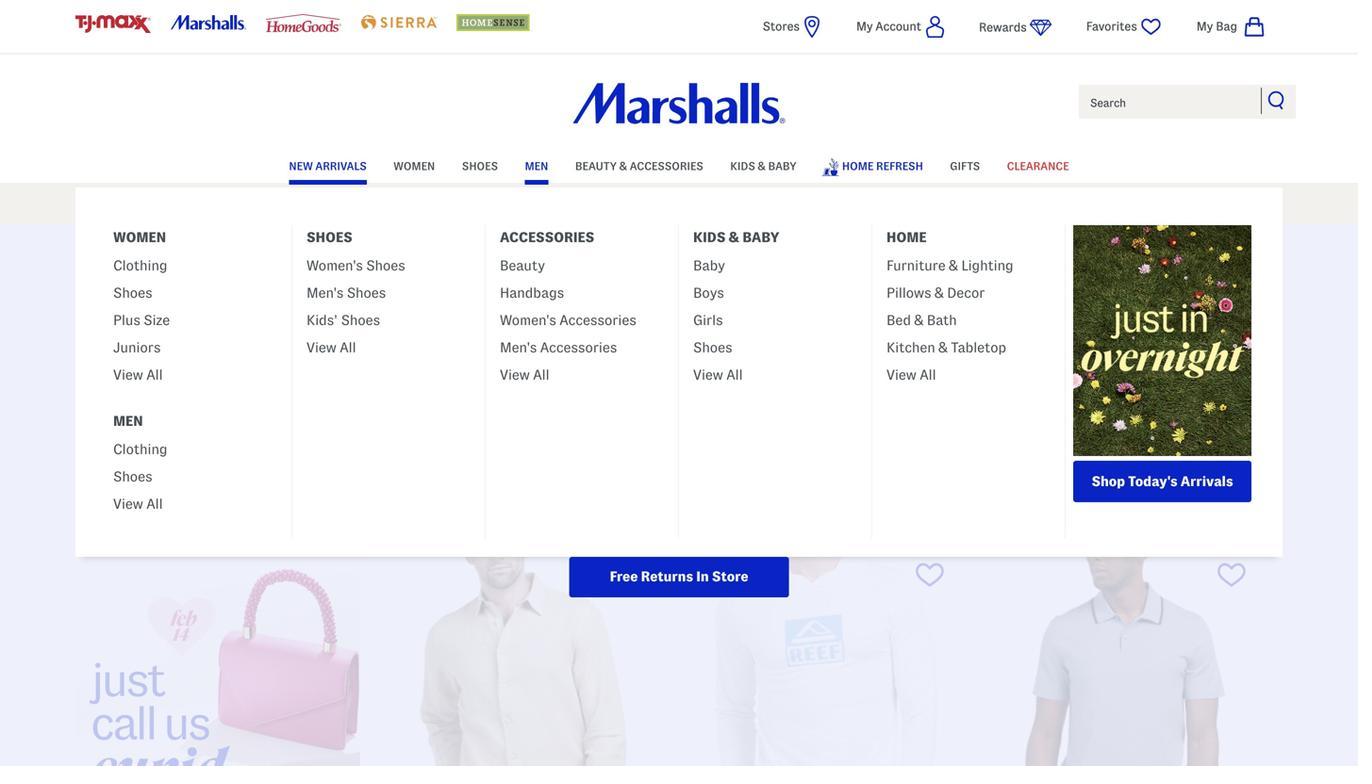 Task type: locate. For each thing, give the bounding box(es) containing it.
clothing up by:
[[113, 442, 167, 457]]

0 vertical spatial arrivals
[[315, 160, 367, 172]]

account
[[876, 20, 922, 33]]

menu bar
[[75, 149, 1283, 598]]

tjmaxx.com image
[[75, 15, 151, 33]]

beauty right men link on the left of page
[[575, 160, 617, 172]]

clothing link
[[113, 250, 167, 277], [309, 317, 491, 353], [113, 434, 167, 461]]

site search search field
[[1077, 83, 1298, 121]]

0 vertical spatial new
[[289, 160, 313, 172]]

1 horizontal spatial clearance
[[1144, 327, 1210, 343]]

favorites
[[1086, 20, 1137, 33]]

women's up men's shoes link
[[307, 258, 363, 274]]

0 vertical spatial clearance
[[1007, 160, 1069, 172]]

new arrivals right juniors "link"
[[164, 327, 248, 343]]

/
[[1144, 490, 1151, 508]]

home group containing furniture & lighting
[[872, 250, 1065, 398]]

plus size link
[[113, 305, 170, 332]]

1 my from the left
[[856, 20, 873, 33]]

new arrivals inside "link"
[[164, 327, 248, 343]]

accessories
[[630, 160, 703, 172], [500, 230, 594, 245], [560, 313, 636, 328], [540, 340, 617, 356]]

0 horizontal spatial arrivals
[[196, 327, 248, 343]]

clothing link up plus size link
[[113, 250, 167, 277]]

kids'
[[307, 313, 338, 328]]

0 horizontal spatial women
[[113, 230, 166, 245]]

new inside menu bar
[[289, 160, 313, 172]]

men's down handbags
[[500, 340, 537, 356]]

1 horizontal spatial men's
[[500, 340, 537, 356]]

shoes inside kids' shoes link
[[341, 313, 380, 328]]

arrivals for the bottommost new arrivals "link"
[[196, 327, 248, 343]]

1 horizontal spatial women
[[394, 160, 435, 172]]

1 vertical spatial men's
[[500, 340, 537, 356]]

bed
[[887, 313, 911, 328]]

product pagination menu bar
[[1133, 478, 1283, 522]]

men's for men's shoes
[[307, 285, 344, 301]]

new arrivals left women link
[[289, 160, 367, 172]]

my bag link
[[1197, 15, 1266, 39]]

men's up the kids'
[[307, 285, 344, 301]]

clothing link for men
[[113, 434, 167, 461]]

new arrivals for the topmost new arrivals "link"
[[289, 160, 367, 172]]

1 vertical spatial arrivals
[[196, 327, 248, 343]]

1 vertical spatial new
[[164, 327, 193, 343]]

baby up boys link
[[693, 258, 725, 274]]

accessories down the marshalls home image at the top of page
[[630, 160, 703, 172]]

0 vertical spatial home
[[842, 160, 874, 172]]

arrivals
[[315, 160, 367, 172], [196, 327, 248, 343], [1181, 474, 1233, 489]]

free
[[610, 569, 638, 585]]

1 horizontal spatial kids
[[730, 160, 755, 172]]

women
[[394, 160, 435, 172], [113, 230, 166, 245]]

accessories up men's accessories link
[[560, 313, 636, 328]]

marquee
[[0, 188, 1358, 225]]

boys link
[[693, 277, 724, 305]]

home inside new arrivals "menu"
[[887, 230, 927, 245]]

clothing
[[113, 258, 167, 274], [372, 327, 428, 343], [113, 442, 167, 457]]

navigation
[[1133, 478, 1283, 522]]

2 vertical spatial clothing
[[113, 442, 167, 457]]

0 horizontal spatial new arrivals
[[164, 327, 248, 343]]

home group for home
[[872, 250, 1065, 398]]

kitchen
[[887, 340, 935, 356]]

view all
[[307, 340, 356, 356], [113, 367, 163, 383], [500, 367, 549, 383], [693, 367, 743, 383], [887, 367, 936, 383], [665, 376, 718, 392], [113, 497, 163, 512]]

0 horizontal spatial new
[[164, 327, 193, 343]]

all
[[340, 340, 356, 356], [146, 367, 163, 383], [533, 367, 549, 383], [726, 367, 743, 383], [920, 367, 936, 383], [700, 376, 718, 392], [125, 444, 141, 460], [146, 497, 163, 512]]

1 vertical spatial women's
[[500, 313, 556, 328]]

clothing down men's shoes
[[372, 327, 428, 343]]

1 horizontal spatial new
[[289, 160, 313, 172]]

beauty up handbags link
[[500, 258, 545, 274]]

my left bag
[[1197, 20, 1213, 33]]

2 vertical spatial clothing link
[[113, 434, 167, 461]]

women's down handbags
[[500, 313, 556, 328]]

clearance
[[1007, 160, 1069, 172], [1144, 327, 1210, 343]]

sierra.com image
[[361, 15, 437, 29]]

my bag
[[1197, 20, 1238, 33]]

clothing up plus size link
[[113, 258, 167, 274]]

home group containing beauty
[[486, 250, 678, 398]]

shoes link up plus
[[113, 277, 152, 305]]

marshalls.com image
[[171, 15, 246, 30]]

home for home
[[887, 230, 927, 245]]

0 vertical spatial clothing
[[113, 258, 167, 274]]

0 horizontal spatial home
[[842, 160, 874, 172]]

banner containing women
[[0, 0, 1358, 598]]

1 vertical spatial home
[[887, 230, 927, 245]]

0 horizontal spatial clearance link
[[1007, 151, 1069, 179]]

new arrivals link
[[289, 151, 367, 179], [115, 317, 297, 353]]

baby down kids & baby link
[[743, 230, 780, 245]]

size: all
[[90, 444, 141, 460]]

1 horizontal spatial beauty
[[575, 160, 617, 172]]

&
[[619, 160, 627, 172], [758, 160, 766, 172], [729, 230, 740, 245], [949, 258, 958, 274], [935, 285, 944, 301], [914, 313, 924, 328], [939, 340, 948, 356]]

shoes link
[[462, 151, 498, 179], [113, 277, 152, 305], [503, 317, 685, 353], [693, 332, 732, 359], [113, 461, 152, 489]]

shop today's arrivals
[[1092, 474, 1233, 489]]

clothing for men
[[113, 442, 167, 457]]

men link
[[525, 151, 548, 179]]

1 vertical spatial new arrivals
[[164, 327, 248, 343]]

kids & baby inside new arrivals "menu"
[[693, 230, 780, 245]]

furniture & lighting
[[887, 258, 1014, 274]]

stores link
[[763, 15, 823, 39]]

0 horizontal spatial women's
[[307, 258, 363, 274]]

clemons hooded rash guard shirt image
[[679, 551, 964, 767]]

1 vertical spatial kids
[[693, 230, 726, 245]]

shoes
[[462, 160, 498, 172], [307, 230, 352, 245], [366, 258, 405, 274], [113, 285, 152, 301], [347, 285, 386, 301], [341, 313, 380, 328], [574, 327, 614, 343], [693, 340, 732, 356], [113, 469, 152, 485]]

home group containing women's shoes
[[292, 250, 485, 371]]

men inside new arrivals "menu"
[[113, 414, 143, 429]]

pillows
[[887, 285, 932, 301]]

today's arrivals image
[[1073, 225, 1252, 456]]

& inside 'link'
[[949, 258, 958, 274]]

None submit
[[1268, 91, 1287, 109]]

home group for accessories
[[486, 250, 678, 398]]

beauty inside new arrivals "menu"
[[500, 258, 545, 274]]

shoes link down handbags
[[503, 317, 685, 353]]

home group
[[99, 250, 291, 398], [292, 250, 485, 371], [486, 250, 678, 398], [679, 250, 872, 398], [872, 250, 1065, 398], [99, 434, 291, 527]]

beauty for beauty
[[500, 258, 545, 274]]

0 vertical spatial new arrivals
[[289, 160, 367, 172]]

accessories down women's accessories
[[540, 340, 617, 356]]

0 vertical spatial kids
[[730, 160, 755, 172]]

1 horizontal spatial home
[[887, 230, 927, 245]]

0 horizontal spatial beauty
[[500, 258, 545, 274]]

0 horizontal spatial kids
[[693, 230, 726, 245]]

accessories inside beauty & accessories link
[[630, 160, 703, 172]]

kids down the marshalls home image at the top of page
[[730, 160, 755, 172]]

size:
[[90, 444, 121, 460]]

2 horizontal spatial arrivals
[[1181, 474, 1233, 489]]

view all
[[1212, 490, 1273, 508]]

banner
[[0, 0, 1358, 598]]

0 horizontal spatial men's
[[307, 285, 344, 301]]

new arrivals inside menu bar
[[289, 160, 367, 172]]

view
[[1212, 490, 1249, 508]]

0 vertical spatial clothing link
[[113, 250, 167, 277]]

0 vertical spatial women's
[[307, 258, 363, 274]]

my
[[856, 20, 873, 33], [1197, 20, 1213, 33]]

new
[[289, 160, 313, 172], [164, 327, 193, 343]]

kitchen & tabletop link
[[887, 332, 1006, 359]]

0 horizontal spatial clearance
[[1007, 160, 1069, 172]]

0 vertical spatial men's
[[307, 285, 344, 301]]

2 my from the left
[[1197, 20, 1213, 33]]

home up "furniture"
[[887, 230, 927, 245]]

shoes inside men's shoes link
[[347, 285, 386, 301]]

accessories up beauty link
[[500, 230, 594, 245]]

0 horizontal spatial my
[[856, 20, 873, 33]]

1 horizontal spatial arrivals
[[315, 160, 367, 172]]

view
[[307, 340, 337, 356], [113, 367, 143, 383], [500, 367, 530, 383], [693, 367, 723, 383], [887, 367, 917, 383], [665, 376, 697, 392], [113, 497, 143, 512]]

baby link
[[693, 250, 725, 277]]

baby left home refresh link at top right
[[768, 160, 797, 172]]

accessories inside "women's accessories" link
[[560, 313, 636, 328]]

navigation containing 1 / 10
[[1133, 478, 1283, 522]]

clothing for women
[[113, 258, 167, 274]]

& for beauty & accessories link
[[619, 160, 627, 172]]

free returns in store link
[[569, 557, 789, 598]]

1 vertical spatial women
[[113, 230, 166, 245]]

men's accessories
[[500, 340, 617, 356]]

home
[[842, 160, 874, 172], [887, 230, 927, 245]]

my account
[[856, 20, 922, 33]]

clothing link up by:
[[113, 434, 167, 461]]

shoes link left men link on the left of page
[[462, 151, 498, 179]]

arrivals up 'view'
[[1181, 474, 1233, 489]]

arrivals inside "menu"
[[1181, 474, 1233, 489]]

women's
[[307, 258, 363, 274], [500, 313, 556, 328]]

0 vertical spatial clearance link
[[1007, 151, 1069, 179]]

furniture & lighting link
[[887, 250, 1014, 277]]

1 horizontal spatial new arrivals
[[289, 160, 367, 172]]

men's shoes
[[307, 285, 386, 301]]

0 vertical spatial beauty
[[575, 160, 617, 172]]

kids
[[730, 160, 755, 172], [693, 230, 726, 245]]

2 vertical spatial baby
[[693, 258, 725, 274]]

1 vertical spatial new arrivals link
[[115, 317, 297, 353]]

shops
[[962, 327, 1003, 343]]

women's accessories
[[500, 313, 636, 328]]

1 vertical spatial clearance
[[1144, 327, 1210, 343]]

view all link
[[307, 332, 356, 359], [113, 359, 163, 387], [500, 359, 549, 387], [693, 359, 743, 387], [887, 359, 936, 387], [600, 366, 782, 402], [113, 489, 163, 516]]

2 vertical spatial arrivals
[[1181, 474, 1233, 489]]

home group containing baby
[[679, 250, 872, 398]]

girls link
[[693, 305, 723, 332]]

view all link
[[1212, 490, 1273, 508]]

0 vertical spatial kids & baby
[[730, 160, 797, 172]]

1 vertical spatial kids & baby
[[693, 230, 780, 245]]

kids up the baby link
[[693, 230, 726, 245]]

arrivals left women link
[[315, 160, 367, 172]]

men's
[[307, 285, 344, 301], [500, 340, 537, 356]]

featured
[[147, 491, 205, 507]]

home left refresh
[[842, 160, 874, 172]]

baby
[[768, 160, 797, 172], [743, 230, 780, 245], [693, 258, 725, 274]]

1 horizontal spatial clearance link
[[1086, 317, 1268, 353]]

1 vertical spatial baby
[[743, 230, 780, 245]]

men
[[525, 160, 548, 172], [75, 237, 100, 250], [651, 250, 707, 281], [113, 414, 143, 429]]

1 horizontal spatial women's
[[500, 313, 556, 328]]

1 vertical spatial clothing link
[[309, 317, 491, 353]]

clothing link down men's shoes
[[309, 317, 491, 353]]

store
[[712, 569, 748, 585]]

women's for women's shoes
[[307, 258, 363, 274]]

1 horizontal spatial my
[[1197, 20, 1213, 33]]

1 vertical spatial beauty
[[500, 258, 545, 274]]

new arrivals for the bottommost new arrivals "link"
[[164, 327, 248, 343]]

arrivals right size
[[196, 327, 248, 343]]

new for the bottommost new arrivals "link"
[[164, 327, 193, 343]]

my left account
[[856, 20, 873, 33]]

home group for shoes
[[292, 250, 485, 371]]

juniors link
[[113, 332, 161, 359]]

0 vertical spatial baby
[[768, 160, 797, 172]]



Task type: describe. For each thing, give the bounding box(es) containing it.
bath
[[927, 313, 957, 328]]

shoes inside 'women's shoes' link
[[366, 258, 405, 274]]

rewards
[[979, 21, 1027, 34]]

sort by: featured
[[91, 491, 205, 507]]

boys
[[693, 285, 724, 301]]

lighting
[[961, 258, 1014, 274]]

menu bar containing women
[[75, 149, 1283, 598]]

my for my bag
[[1197, 20, 1213, 33]]

gifts
[[950, 160, 980, 172]]

men inside men 1,684 items
[[651, 250, 707, 281]]

by:
[[122, 491, 144, 507]]

pillows & decor
[[887, 285, 985, 301]]

homegoods.com image
[[266, 14, 341, 32]]

girls
[[693, 313, 723, 328]]

beauty & accessories
[[575, 160, 703, 172]]

gifts link
[[950, 151, 980, 179]]

pillows & decor link
[[887, 277, 985, 305]]

refresh
[[876, 160, 923, 172]]

0 vertical spatial women
[[394, 160, 435, 172]]

handbags
[[500, 285, 564, 301]]

tabletop
[[951, 340, 1006, 356]]

product sorting navigation
[[75, 478, 1283, 530]]

new for the topmost new arrivals "link"
[[289, 160, 313, 172]]

beauty & accessories link
[[575, 151, 703, 179]]

bag
[[1216, 20, 1238, 33]]

1
[[1133, 490, 1140, 508]]

& for pillows & decor link
[[935, 285, 944, 301]]

1 / 10
[[1133, 490, 1173, 508]]

women link
[[394, 151, 435, 179]]

all
[[1253, 490, 1273, 508]]

1 vertical spatial clearance link
[[1086, 317, 1268, 353]]

favorites link
[[1086, 15, 1164, 39]]

& for kitchen & tabletop link
[[939, 340, 948, 356]]

free returns in store
[[610, 569, 748, 585]]

sort
[[91, 491, 119, 507]]

1 vertical spatial clothing
[[372, 327, 428, 343]]

home group for kids & baby
[[679, 250, 872, 398]]

furniture
[[887, 258, 946, 274]]

& for the bed & bath link
[[914, 313, 924, 328]]

& for furniture & lighting 'link'
[[949, 258, 958, 274]]

home group for women
[[99, 250, 291, 398]]

women inside new arrivals "menu"
[[113, 230, 166, 245]]

men's shoes link
[[307, 277, 386, 305]]

shops link
[[892, 317, 1074, 353]]

kids inside new arrivals "menu"
[[693, 230, 726, 245]]

plus size
[[113, 313, 170, 328]]

home group for men
[[99, 434, 291, 527]]

shop
[[1092, 474, 1125, 489]]

shoes link down girls
[[693, 332, 732, 359]]

marshalls home image
[[573, 83, 785, 124]]

rewards link
[[979, 16, 1052, 40]]

women's for women's accessories
[[500, 313, 556, 328]]

stores
[[763, 20, 800, 33]]

0 vertical spatial new arrivals link
[[289, 151, 367, 179]]

kitchen & tabletop
[[887, 340, 1006, 356]]

linen blend beach long sleeve shirt image
[[377, 551, 662, 767]]

none submit inside "site search" search box
[[1268, 91, 1287, 109]]

bed & bath link
[[887, 305, 957, 332]]

10
[[1155, 490, 1173, 508]]

valentine's day image
[[75, 551, 360, 767]]

kids' shoes
[[307, 313, 380, 328]]

accessories inside men's accessories link
[[540, 340, 617, 356]]

decor
[[947, 285, 985, 301]]

new arrivals menu
[[75, 188, 1283, 598]]

kids & baby link
[[730, 151, 797, 179]]

home for home refresh
[[842, 160, 874, 172]]

men 1,684 items
[[642, 250, 716, 299]]

gorris stretch knit sweater polo image
[[981, 551, 1266, 767]]

size
[[144, 313, 170, 328]]

& for kids & baby link
[[758, 160, 766, 172]]

handbags link
[[500, 277, 564, 305]]

women's shoes link
[[307, 250, 405, 277]]

in
[[696, 569, 709, 585]]

navigation inside product sorting navigation
[[1133, 478, 1283, 522]]

shop today's arrivals link
[[1073, 461, 1252, 503]]

my for my account
[[856, 20, 873, 33]]

1,684
[[642, 284, 677, 299]]

shoes link up by:
[[113, 461, 152, 489]]

kids' shoes link
[[307, 305, 380, 332]]

arrivals for the topmost new arrivals "link"
[[315, 160, 367, 172]]

juniors
[[113, 340, 161, 356]]

returns
[[641, 569, 693, 585]]

clearance inside menu bar
[[1007, 160, 1069, 172]]

men's for men's accessories
[[500, 340, 537, 356]]

plus
[[113, 313, 140, 328]]

men's accessories link
[[500, 332, 617, 359]]

baby inside home group
[[693, 258, 725, 274]]

today's
[[1128, 474, 1178, 489]]

beauty for beauty & accessories
[[575, 160, 617, 172]]

bed & bath
[[887, 313, 957, 328]]

home refresh link
[[822, 149, 923, 182]]

women's accessories link
[[500, 305, 636, 332]]

clothing link for women
[[113, 250, 167, 277]]

women's shoes
[[307, 258, 405, 274]]

homesense.com image
[[456, 14, 532, 31]]

Search text field
[[1077, 83, 1298, 121]]

home refresh
[[842, 160, 923, 172]]

items
[[680, 284, 716, 299]]

beauty link
[[500, 250, 545, 277]]

my account link
[[856, 15, 945, 39]]



Task type: vqa. For each thing, say whether or not it's contained in the screenshot.


